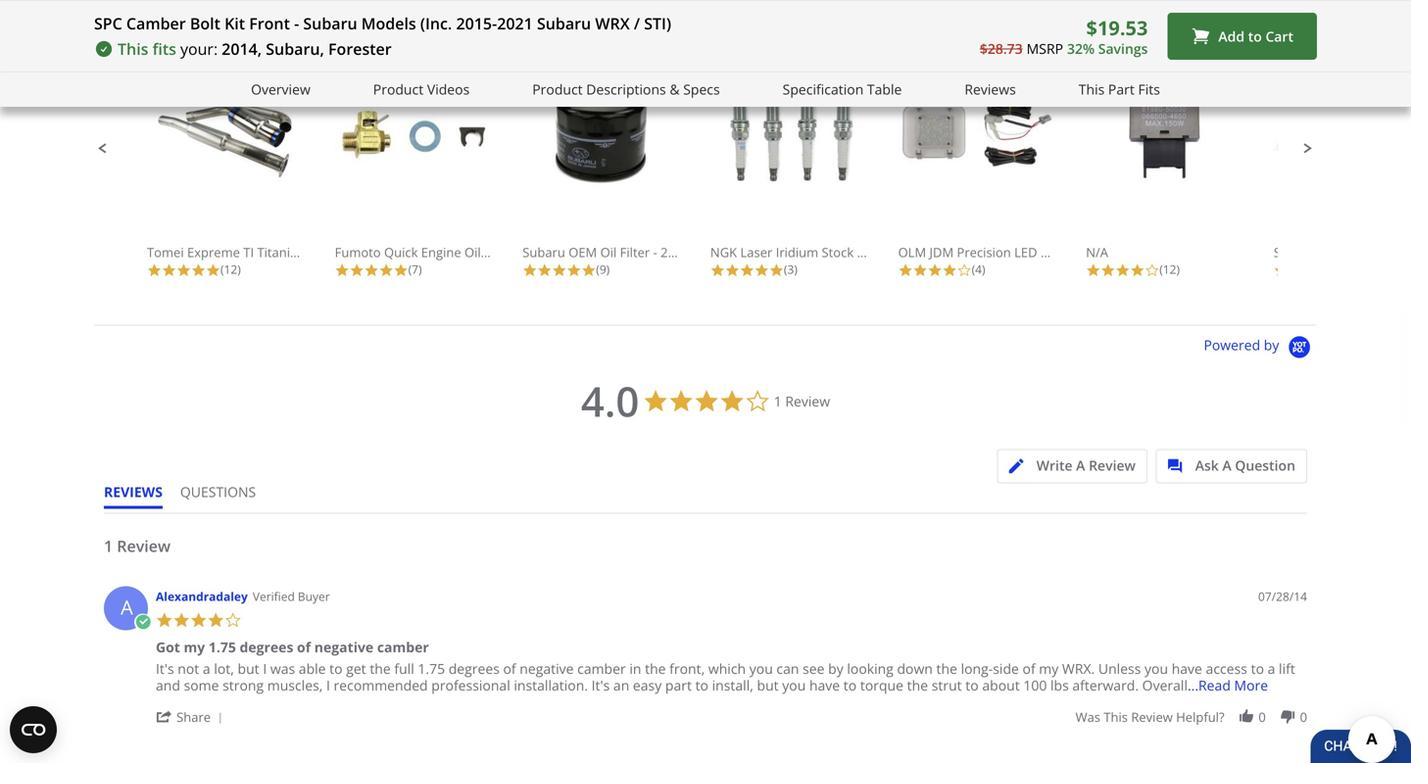 Task type: vqa. For each thing, say whether or not it's contained in the screenshot.
Clutches
no



Task type: describe. For each thing, give the bounding box(es) containing it.
07/28/14
[[1259, 589, 1308, 605]]

my inside heading
[[184, 638, 205, 657]]

question
[[1236, 456, 1296, 475]]

0 horizontal spatial but
[[238, 660, 259, 678]]

ngk laser iridium stock heat range...
[[711, 243, 936, 261]]

fits
[[1139, 80, 1161, 99]]

2024...
[[694, 243, 733, 261]]

got
[[156, 638, 180, 657]]

can
[[777, 660, 799, 678]]

looking
[[847, 660, 894, 678]]

2 oil from the left
[[601, 243, 617, 261]]

ask
[[1196, 456, 1219, 475]]

/
[[634, 13, 640, 34]]

to left lift
[[1252, 660, 1265, 678]]

0 vertical spatial 1 review
[[774, 392, 830, 411]]

buyer
[[298, 589, 330, 605]]

...read
[[1188, 676, 1231, 695]]

32%
[[1068, 39, 1095, 58]]

subispeed facelift jdm 
[[1274, 243, 1412, 261]]

to inside add to cart button
[[1249, 27, 1263, 45]]

1 horizontal spatial you
[[783, 676, 806, 695]]

(12) for tomei expreme ti titanium cat-back...
[[221, 261, 241, 277]]

tomei expreme ti titanium cat-back... link
[[147, 82, 375, 261]]

about
[[983, 676, 1020, 695]]

3 total reviews element
[[711, 261, 868, 278]]

precision
[[957, 243, 1011, 261]]

1 0 from the left
[[1259, 709, 1266, 726]]

this for this fits your: 2014, subaru, forester
[[118, 38, 148, 59]]

quick
[[384, 243, 418, 261]]

tomei
[[147, 243, 184, 261]]

my inside it's not a lot, but i was able to get the full 1.75 degrees of negative camber in the front, which you can see by looking down the long-side of my wrx. unless you have access to a lift and some strong muscles, i recommended professional installation. it's an easy part to install, but you have to torque the strut to about 100 lbs afterward. overall
[[1039, 660, 1059, 678]]

oem
[[569, 243, 597, 261]]

empty star image for n/a
[[1145, 263, 1160, 278]]

titanium
[[257, 243, 310, 261]]

a for ask
[[1223, 456, 1232, 475]]

questions
[[180, 483, 256, 501]]

the left full
[[370, 660, 391, 678]]

4 total reviews element
[[899, 261, 1055, 278]]

2 total reviews element
[[1274, 261, 1412, 278]]

gate...
[[1063, 243, 1101, 261]]

1 horizontal spatial have
[[1172, 660, 1203, 678]]

facelift
[[1340, 243, 1383, 261]]

forester
[[328, 38, 392, 59]]

specification table link
[[783, 78, 902, 101]]

circle checkmark image
[[134, 614, 151, 631]]

1 a from the left
[[203, 660, 210, 678]]

specification
[[783, 80, 864, 99]]

helpful?
[[1177, 709, 1225, 726]]

group containing was this review helpful?
[[1076, 709, 1308, 726]]

2 jdm from the left
[[1386, 243, 1410, 261]]

0 horizontal spatial a
[[121, 594, 133, 621]]

not
[[178, 660, 199, 678]]

1.75 inside heading
[[209, 638, 236, 657]]

...read more
[[1188, 676, 1269, 695]]

easy
[[633, 676, 662, 695]]

expreme
[[187, 243, 240, 261]]

product videos
[[373, 80, 470, 99]]

0 horizontal spatial i
[[263, 660, 267, 678]]

verified buyer heading
[[253, 589, 330, 605]]

1 vertical spatial 2015-
[[661, 243, 694, 261]]

add
[[1219, 27, 1245, 45]]

4.0
[[581, 373, 640, 429]]

filter
[[620, 243, 650, 261]]

share
[[177, 709, 211, 726]]

(3)
[[784, 261, 798, 277]]

drain
[[484, 243, 517, 261]]

camber inside it's not a lot, but i was able to get the full 1.75 degrees of negative camber in the front, which you can see by looking down the long-side of my wrx. unless you have access to a lift and some strong muscles, i recommended professional installation. it's an easy part to install, but you have to torque the strut to about 100 lbs afterward. overall
[[578, 660, 626, 678]]

msrp
[[1027, 39, 1064, 58]]

subaru left oem
[[523, 243, 566, 261]]

powered
[[1204, 335, 1261, 354]]

by inside it's not a lot, but i was able to get the full 1.75 degrees of negative camber in the front, which you can see by looking down the long-side of my wrx. unless you have access to a lift and some strong muscles, i recommended professional installation. it's an easy part to install, but you have to torque the strut to about 100 lbs afterward. overall
[[829, 660, 844, 678]]

models
[[362, 13, 416, 34]]

seperator image
[[214, 713, 226, 725]]

overview
[[251, 80, 311, 99]]

subispeed
[[1274, 243, 1337, 261]]

iridium
[[776, 243, 819, 261]]

wrx.
[[1063, 660, 1095, 678]]

olm
[[899, 243, 927, 261]]

ti
[[243, 243, 254, 261]]

long-
[[961, 660, 993, 678]]

lift
[[1041, 243, 1060, 261]]

product videos link
[[373, 78, 470, 101]]

unless
[[1099, 660, 1142, 678]]

powered by
[[1204, 335, 1283, 354]]

1 vertical spatial -
[[653, 243, 658, 261]]

led
[[1015, 243, 1038, 261]]

2 0 from the left
[[1301, 709, 1308, 726]]

n/a link
[[1086, 82, 1243, 261]]

empty star image for olm jdm precision led lift gate...
[[957, 263, 972, 278]]

muscles,
[[267, 676, 323, 695]]

tab list containing reviews
[[104, 483, 274, 513]]

valve...
[[520, 243, 562, 261]]

this fits your: 2014, subaru, forester
[[118, 38, 392, 59]]

(7)
[[408, 261, 422, 277]]

to left get
[[330, 660, 343, 678]]

12 total reviews element for tomei expreme ti titanium cat-back...
[[147, 261, 304, 278]]

negative inside heading
[[314, 638, 374, 657]]

subispeed facelift jdm link
[[1274, 82, 1412, 261]]

front
[[249, 13, 290, 34]]

0 vertical spatial review
[[786, 392, 830, 411]]

4.0 star rating element
[[581, 373, 640, 429]]

9 total reviews element
[[523, 261, 680, 278]]

write no frame image
[[1009, 459, 1034, 474]]

see
[[803, 660, 825, 678]]

was
[[270, 660, 295, 678]]

0 horizontal spatial -
[[294, 13, 299, 34]]

12 total reviews element for n/a
[[1086, 261, 1243, 278]]

ngk
[[711, 243, 737, 261]]

1 jdm from the left
[[930, 243, 954, 261]]

the left strut
[[907, 676, 928, 695]]

2 horizontal spatial of
[[1023, 660, 1036, 678]]

got my 1.75 degrees of negative camber
[[156, 638, 429, 657]]

tomei expreme ti titanium cat-back...
[[147, 243, 375, 261]]

100
[[1024, 676, 1047, 695]]

specs
[[684, 80, 720, 99]]

which
[[709, 660, 746, 678]]

afterward.
[[1073, 676, 1139, 695]]

product descriptions & specs
[[533, 80, 720, 99]]

1.75 inside it's not a lot, but i was able to get the full 1.75 degrees of negative camber in the front, which you can see by looking down the long-side of my wrx. unless you have access to a lift and some strong muscles, i recommended professional installation. it's an easy part to install, but you have to torque the strut to about 100 lbs afterward. overall
[[418, 660, 445, 678]]

dialog image
[[1168, 459, 1193, 474]]

2021
[[497, 13, 533, 34]]

it's not a lot, but i was able to get the full 1.75 degrees of negative camber in the front, which you can see by looking down the long-side of my wrx. unless you have access to a lift and some strong muscles, i recommended professional installation. it's an easy part to install, but you have to torque the strut to about 100 lbs afterward. overall
[[156, 660, 1296, 695]]



Task type: locate. For each thing, give the bounding box(es) containing it.
0 right the vote down review by alexandradaley on 28 jul 2014 icon
[[1301, 709, 1308, 726]]

by right powered
[[1264, 335, 1280, 354]]

jdm
[[930, 243, 954, 261], [1386, 243, 1410, 261]]

1 vertical spatial my
[[1039, 660, 1059, 678]]

1 vertical spatial review
[[1089, 456, 1136, 475]]

2 product from the left
[[533, 80, 583, 99]]

0 horizontal spatial degrees
[[240, 638, 294, 657]]

$19.53 $28.73 msrp 32% savings
[[980, 14, 1148, 58]]

1 horizontal spatial review
[[786, 392, 830, 411]]

share image
[[156, 709, 173, 726]]

1 horizontal spatial oil
[[601, 243, 617, 261]]

vote down review by alexandradaley on 28 jul 2014 image
[[1280, 709, 1297, 726]]

oil left drain
[[465, 243, 481, 261]]

it's down got
[[156, 660, 174, 678]]

a right the write
[[1077, 456, 1086, 475]]

engine
[[421, 243, 461, 261]]

front,
[[670, 660, 705, 678]]

it's left an
[[592, 676, 610, 695]]

you left can
[[750, 660, 773, 678]]

camber inside heading
[[377, 638, 429, 657]]

1.75 right full
[[418, 660, 445, 678]]

- up 'subaru,'
[[294, 13, 299, 34]]

but
[[238, 660, 259, 678], [757, 676, 779, 695]]

12 total reviews element
[[147, 261, 304, 278], [1086, 261, 1243, 278]]

jdm right facelift
[[1386, 243, 1410, 261]]

1 horizontal spatial jdm
[[1386, 243, 1410, 261]]

0 horizontal spatial a
[[203, 660, 210, 678]]

0 horizontal spatial 1.75
[[209, 638, 236, 657]]

add to cart
[[1219, 27, 1294, 45]]

install,
[[712, 676, 754, 695]]

heat
[[857, 243, 886, 261]]

the left long-
[[937, 660, 958, 678]]

1 horizontal spatial 2015-
[[661, 243, 694, 261]]

1 (12) from the left
[[221, 261, 241, 277]]

0 horizontal spatial 0
[[1259, 709, 1266, 726]]

able
[[299, 660, 326, 678]]

1 horizontal spatial a
[[1268, 660, 1276, 678]]

part
[[666, 676, 692, 695]]

&
[[670, 80, 680, 99]]

1 vertical spatial camber
[[578, 660, 626, 678]]

ngk laser iridium stock heat range... link
[[711, 82, 936, 261]]

camber up full
[[377, 638, 429, 657]]

1 vertical spatial 1.75
[[418, 660, 445, 678]]

2015-
[[456, 13, 497, 34], [661, 243, 694, 261]]

0 vertical spatial 1.75
[[209, 638, 236, 657]]

open widget image
[[10, 707, 57, 754]]

of inside heading
[[297, 638, 311, 657]]

product inside "link"
[[533, 80, 583, 99]]

spc
[[94, 13, 122, 34]]

to right add
[[1249, 27, 1263, 45]]

cart
[[1266, 27, 1294, 45]]

wrx
[[595, 13, 630, 34]]

this inside 'link'
[[1079, 80, 1105, 99]]

this
[[1104, 709, 1128, 726]]

2015- right the (inc.
[[456, 13, 497, 34]]

0 horizontal spatial of
[[297, 638, 311, 657]]

0 horizontal spatial my
[[184, 638, 205, 657]]

lot,
[[214, 660, 234, 678]]

oil right oem
[[601, 243, 617, 261]]

1.75
[[209, 638, 236, 657], [418, 660, 445, 678]]

descriptions
[[587, 80, 666, 99]]

2015- right filter
[[661, 243, 694, 261]]

review date 07/28/14 element
[[1259, 589, 1308, 605]]

was this review helpful?
[[1076, 709, 1225, 726]]

0 horizontal spatial have
[[810, 676, 840, 695]]

my left "wrx." at the bottom right of page
[[1039, 660, 1059, 678]]

tab list
[[104, 483, 274, 513]]

range...
[[889, 243, 936, 261]]

0 horizontal spatial (12)
[[221, 261, 241, 277]]

specification table
[[783, 80, 902, 99]]

subaru up the "forester"
[[303, 13, 357, 34]]

0 right vote up review by alexandradaley on 28 jul 2014 'icon' at the right
[[1259, 709, 1266, 726]]

and
[[156, 676, 180, 695]]

this left the fits
[[118, 38, 148, 59]]

a left lot,
[[203, 660, 210, 678]]

to right part
[[696, 676, 709, 695]]

1 horizontal spatial -
[[653, 243, 658, 261]]

review
[[786, 392, 830, 411], [1089, 456, 1136, 475], [117, 536, 171, 557]]

installation.
[[514, 676, 588, 695]]

to left torque
[[844, 676, 857, 695]]

degrees inside it's not a lot, but i was able to get the full 1.75 degrees of negative camber in the front, which you can see by looking down the long-side of my wrx. unless you have access to a lift and some strong muscles, i recommended professional installation. it's an easy part to install, but you have to torque the strut to about 100 lbs afterward. overall
[[449, 660, 500, 678]]

product for product videos
[[373, 80, 424, 99]]

0 horizontal spatial product
[[373, 80, 424, 99]]

the right in
[[645, 660, 666, 678]]

7 total reviews element
[[335, 261, 492, 278]]

cat-
[[313, 243, 337, 261]]

ask a question
[[1196, 456, 1296, 475]]

1 horizontal spatial 1.75
[[418, 660, 445, 678]]

0 horizontal spatial empty star image
[[225, 612, 242, 629]]

0 horizontal spatial 1 review
[[104, 536, 171, 557]]

overall
[[1143, 676, 1188, 695]]

sti)
[[644, 13, 672, 34]]

1 oil from the left
[[465, 243, 481, 261]]

an
[[614, 676, 630, 695]]

1 horizontal spatial 0
[[1301, 709, 1308, 726]]

0 vertical spatial 1
[[774, 392, 782, 411]]

full
[[394, 660, 414, 678]]

fumoto quick engine oil drain valve...
[[335, 243, 562, 261]]

verified
[[253, 589, 295, 605]]

0 vertical spatial -
[[294, 13, 299, 34]]

access
[[1206, 660, 1248, 678]]

camber
[[126, 13, 186, 34]]

0 horizontal spatial camber
[[377, 638, 429, 657]]

1 horizontal spatial empty star image
[[957, 263, 972, 278]]

you right unless on the right bottom of the page
[[1145, 660, 1169, 678]]

review
[[1132, 709, 1173, 726]]

1 horizontal spatial camber
[[578, 660, 626, 678]]

1 vertical spatial by
[[829, 660, 844, 678]]

fumoto quick engine oil drain valve... link
[[335, 82, 562, 261]]

negative left an
[[520, 660, 574, 678]]

a left lift
[[1268, 660, 1276, 678]]

1.75 up lot,
[[209, 638, 236, 657]]

1 vertical spatial 1 review
[[104, 536, 171, 557]]

fumoto
[[335, 243, 381, 261]]

0 horizontal spatial this
[[118, 38, 148, 59]]

kit
[[225, 13, 245, 34]]

degrees up was
[[240, 638, 294, 657]]

- right filter
[[653, 243, 658, 261]]

but right lot,
[[238, 660, 259, 678]]

i
[[263, 660, 267, 678], [326, 676, 330, 695]]

2 horizontal spatial empty star image
[[1145, 263, 1160, 278]]

2 a from the left
[[1268, 660, 1276, 678]]

a right ask
[[1223, 456, 1232, 475]]

vote up review by alexandradaley on 28 jul 2014 image
[[1238, 709, 1256, 726]]

negative inside it's not a lot, but i was able to get the full 1.75 degrees of negative camber in the front, which you can see by looking down the long-side of my wrx. unless you have access to a lift and some strong muscles, i recommended professional installation. it's an easy part to install, but you have to torque the strut to about 100 lbs afterward. overall
[[520, 660, 574, 678]]

product left the descriptions
[[533, 80, 583, 99]]

0 horizontal spatial 1
[[104, 536, 113, 557]]

group
[[1076, 709, 1308, 726]]

a left "circle checkmark" icon
[[121, 594, 133, 621]]

subaru oem oil filter - 2015-2024...
[[523, 243, 733, 261]]

subaru left the wrx
[[537, 13, 591, 34]]

(12) right 'n/a'
[[1160, 261, 1180, 277]]

1 vertical spatial negative
[[520, 660, 574, 678]]

2 horizontal spatial you
[[1145, 660, 1169, 678]]

1 horizontal spatial this
[[1079, 80, 1105, 99]]

1 horizontal spatial it's
[[592, 676, 610, 695]]

$28.73
[[980, 39, 1023, 58]]

overview link
[[251, 78, 311, 101]]

0 horizontal spatial it's
[[156, 660, 174, 678]]

0 horizontal spatial 12 total reviews element
[[147, 261, 304, 278]]

(12) for n/a
[[1160, 261, 1180, 277]]

0 horizontal spatial oil
[[465, 243, 481, 261]]

the
[[370, 660, 391, 678], [645, 660, 666, 678], [937, 660, 958, 678], [907, 676, 928, 695]]

product for product descriptions & specs
[[533, 80, 583, 99]]

1 vertical spatial degrees
[[449, 660, 500, 678]]

add to cart button
[[1168, 13, 1318, 60]]

1 horizontal spatial i
[[326, 676, 330, 695]]

bolt
[[190, 13, 221, 34]]

0 horizontal spatial jdm
[[930, 243, 954, 261]]

in
[[630, 660, 642, 678]]

by
[[1264, 335, 1280, 354], [829, 660, 844, 678]]

my
[[184, 638, 205, 657], [1039, 660, 1059, 678]]

by right see
[[829, 660, 844, 678]]

reviews
[[104, 483, 163, 501]]

powered by link
[[1204, 335, 1318, 360]]

2 (12) from the left
[[1160, 261, 1180, 277]]

-
[[294, 13, 299, 34], [653, 243, 658, 261]]

back...
[[337, 243, 375, 261]]

0 horizontal spatial 2015-
[[456, 13, 497, 34]]

this for this part fits
[[1079, 80, 1105, 99]]

1 horizontal spatial but
[[757, 676, 779, 695]]

0 horizontal spatial you
[[750, 660, 773, 678]]

2 12 total reviews element from the left
[[1086, 261, 1243, 278]]

my up not
[[184, 638, 205, 657]]

1 12 total reviews element from the left
[[147, 261, 304, 278]]

recommended
[[334, 676, 428, 695]]

i left was
[[263, 660, 267, 678]]

1 horizontal spatial of
[[503, 660, 516, 678]]

degrees inside got my 1.75 degrees of negative camber heading
[[240, 638, 294, 657]]

have right can
[[810, 676, 840, 695]]

1 vertical spatial 1
[[104, 536, 113, 557]]

write a review button
[[998, 449, 1148, 484]]

alexandradaley verified buyer
[[156, 589, 330, 605]]

1 horizontal spatial degrees
[[449, 660, 500, 678]]

0 vertical spatial by
[[1264, 335, 1280, 354]]

star image
[[176, 263, 191, 278], [206, 263, 221, 278], [335, 263, 350, 278], [350, 263, 364, 278], [364, 263, 379, 278], [379, 263, 394, 278], [394, 263, 408, 278], [523, 263, 538, 278], [567, 263, 582, 278], [711, 263, 725, 278], [770, 263, 784, 278], [913, 263, 928, 278], [1086, 263, 1101, 278], [1116, 263, 1131, 278], [156, 612, 173, 629]]

2 horizontal spatial a
[[1223, 456, 1232, 475]]

(12)
[[221, 261, 241, 277], [1160, 261, 1180, 277]]

star image
[[147, 263, 162, 278], [162, 263, 176, 278], [191, 263, 206, 278], [538, 263, 552, 278], [552, 263, 567, 278], [582, 263, 596, 278], [725, 263, 740, 278], [740, 263, 755, 278], [755, 263, 770, 278], [899, 263, 913, 278], [928, 263, 943, 278], [943, 263, 957, 278], [1101, 263, 1116, 278], [1131, 263, 1145, 278], [1274, 263, 1289, 278], [173, 612, 190, 629], [190, 612, 207, 629], [207, 612, 225, 629]]

1 vertical spatial this
[[1079, 80, 1105, 99]]

1 horizontal spatial 1
[[774, 392, 782, 411]]

0 horizontal spatial negative
[[314, 638, 374, 657]]

a for write
[[1077, 456, 1086, 475]]

(9)
[[596, 261, 610, 277]]

you right install,
[[783, 676, 806, 695]]

0 vertical spatial my
[[184, 638, 205, 657]]

i right able
[[326, 676, 330, 695]]

have
[[1172, 660, 1203, 678], [810, 676, 840, 695]]

0 horizontal spatial review
[[117, 536, 171, 557]]

n/a
[[1086, 243, 1109, 261]]

review inside dropdown button
[[1089, 456, 1136, 475]]

camber
[[377, 638, 429, 657], [578, 660, 626, 678]]

product left the videos
[[373, 80, 424, 99]]

empty star image
[[957, 263, 972, 278], [1145, 263, 1160, 278], [225, 612, 242, 629]]

0 horizontal spatial by
[[829, 660, 844, 678]]

1 horizontal spatial my
[[1039, 660, 1059, 678]]

1 horizontal spatial a
[[1077, 456, 1086, 475]]

1 horizontal spatial product
[[533, 80, 583, 99]]

degrees right full
[[449, 660, 500, 678]]

product
[[373, 80, 424, 99], [533, 80, 583, 99]]

0 vertical spatial camber
[[377, 638, 429, 657]]

to right strut
[[966, 676, 979, 695]]

jdm right olm
[[930, 243, 954, 261]]

this left part
[[1079, 80, 1105, 99]]

product descriptions & specs link
[[533, 78, 720, 101]]

0 vertical spatial 2015-
[[456, 13, 497, 34]]

(12) left ti
[[221, 261, 241, 277]]

0 vertical spatial this
[[118, 38, 148, 59]]

1 horizontal spatial 12 total reviews element
[[1086, 261, 1243, 278]]

2 vertical spatial review
[[117, 536, 171, 557]]

1 horizontal spatial (12)
[[1160, 261, 1180, 277]]

videos
[[427, 80, 470, 99]]

reviews link
[[965, 78, 1016, 101]]

1 product from the left
[[373, 80, 424, 99]]

camber left in
[[578, 660, 626, 678]]

(inc.
[[420, 13, 452, 34]]

2 horizontal spatial review
[[1089, 456, 1136, 475]]

(4)
[[972, 261, 986, 277]]

2014,
[[222, 38, 262, 59]]

a
[[203, 660, 210, 678], [1268, 660, 1276, 678]]

get
[[346, 660, 366, 678]]

got my 1.75 degrees of negative camber heading
[[156, 638, 429, 661]]

1 horizontal spatial negative
[[520, 660, 574, 678]]

0 vertical spatial negative
[[314, 638, 374, 657]]

share button
[[156, 708, 230, 726]]

negative up get
[[314, 638, 374, 657]]

but right install,
[[757, 676, 779, 695]]

1 horizontal spatial by
[[1264, 335, 1280, 354]]

0 vertical spatial degrees
[[240, 638, 294, 657]]

have left access at the right bottom
[[1172, 660, 1203, 678]]

torque
[[861, 676, 904, 695]]

1 horizontal spatial 1 review
[[774, 392, 830, 411]]



